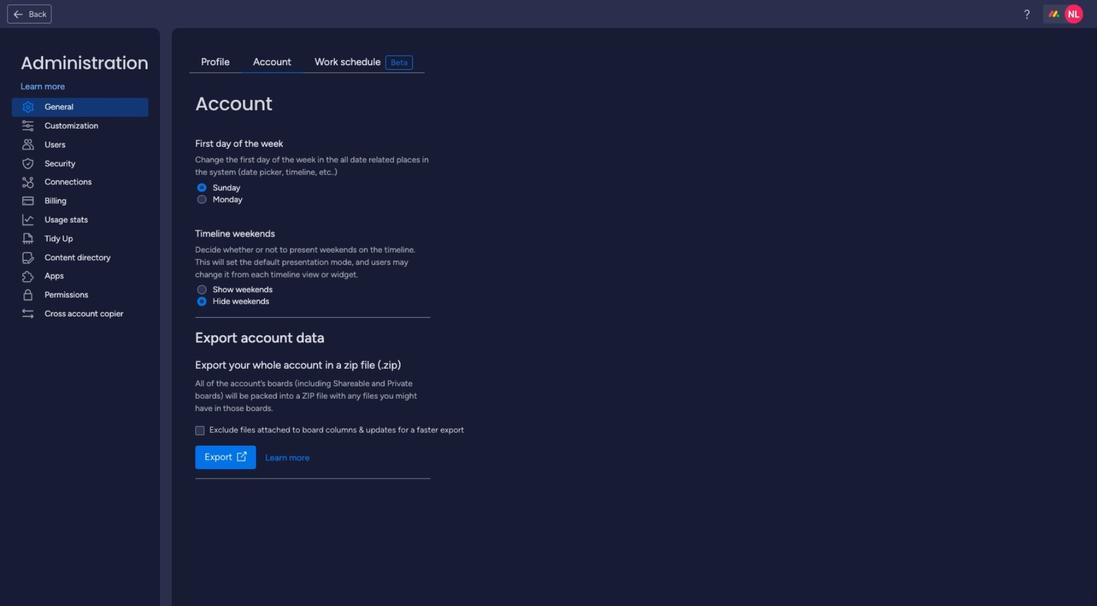 Task type: locate. For each thing, give the bounding box(es) containing it.
back to workspace image
[[12, 8, 24, 20]]

help image
[[1021, 8, 1033, 20]]

v2 export image
[[237, 453, 247, 463]]



Task type: describe. For each thing, give the bounding box(es) containing it.
noah lott image
[[1065, 5, 1084, 24]]



Task type: vqa. For each thing, say whether or not it's contained in the screenshot.
Board's Board
no



